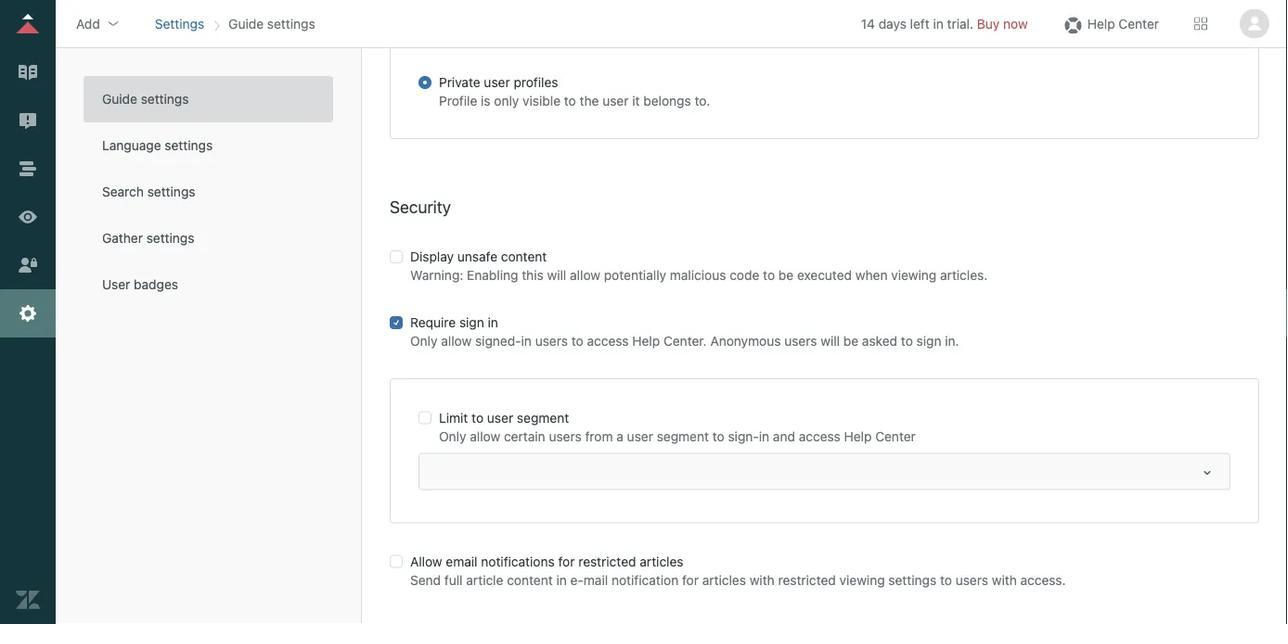 Task type: locate. For each thing, give the bounding box(es) containing it.
2 vertical spatial help
[[844, 429, 872, 444]]

2 horizontal spatial help
[[1088, 16, 1116, 31]]

sign left in. at the right
[[917, 334, 942, 349]]

0 vertical spatial viewing
[[891, 268, 937, 283]]

content inside allow email notifications for restricted articles send full article content in e-mail notification for articles with restricted viewing settings to users with access.
[[507, 573, 553, 588]]

in left and
[[759, 429, 770, 444]]

users
[[535, 334, 568, 349], [785, 334, 817, 349], [549, 429, 582, 444], [956, 573, 989, 588]]

allow
[[570, 268, 601, 283], [441, 334, 472, 349], [470, 429, 501, 444]]

language settings link
[[84, 123, 333, 169]]

articles.
[[940, 268, 988, 283]]

articles
[[640, 554, 684, 570], [702, 573, 746, 588]]

articles up notification
[[640, 554, 684, 570]]

in up 'signed-'
[[488, 315, 498, 331]]

access down potentially
[[587, 334, 629, 349]]

segment
[[517, 410, 569, 426], [657, 429, 709, 444]]

help left center.
[[633, 334, 660, 349]]

zendesk image
[[16, 589, 40, 613]]

0 horizontal spatial guide
[[102, 91, 137, 107]]

to inside display unsafe content warning: enabling this will allow potentially malicious code to be executed when viewing articles.
[[763, 268, 775, 283]]

1 vertical spatial segment
[[657, 429, 709, 444]]

potentially
[[604, 268, 667, 283]]

0 vertical spatial allow
[[570, 268, 601, 283]]

1 horizontal spatial will
[[821, 334, 840, 349]]

1 with from the left
[[750, 573, 775, 588]]

1 horizontal spatial be
[[844, 334, 859, 349]]

be left "asked"
[[844, 334, 859, 349]]

content down 'notifications'
[[507, 573, 553, 588]]

0 horizontal spatial articles
[[640, 554, 684, 570]]

1 vertical spatial articles
[[702, 573, 746, 588]]

and
[[773, 429, 796, 444]]

allow down require
[[441, 334, 472, 349]]

0 vertical spatial help
[[1088, 16, 1116, 31]]

1 vertical spatial guide settings
[[102, 91, 189, 107]]

content
[[501, 249, 547, 264], [507, 573, 553, 588]]

sign up 'signed-'
[[459, 315, 484, 331]]

14 days left in trial. buy now
[[861, 16, 1028, 31]]

0 horizontal spatial guide settings
[[102, 91, 189, 107]]

1 vertical spatial access
[[799, 429, 841, 444]]

0 horizontal spatial access
[[587, 334, 629, 349]]

settings
[[155, 16, 204, 31]]

guide right settings link
[[229, 16, 264, 31]]

0 horizontal spatial with
[[750, 573, 775, 588]]

to
[[564, 93, 576, 108], [763, 268, 775, 283], [572, 334, 584, 349], [901, 334, 913, 349], [472, 410, 484, 426], [713, 429, 725, 444], [940, 573, 952, 588]]

profiles
[[514, 75, 558, 90]]

center
[[1119, 16, 1160, 31], [876, 429, 916, 444]]

1 horizontal spatial only
[[439, 429, 467, 444]]

user left the it
[[603, 93, 629, 108]]

arrange content image
[[16, 157, 40, 181]]

1 horizontal spatial segment
[[657, 429, 709, 444]]

2 vertical spatial allow
[[470, 429, 501, 444]]

limit
[[439, 410, 468, 426]]

only down limit
[[439, 429, 467, 444]]

0 vertical spatial guide settings
[[229, 16, 315, 31]]

the
[[580, 93, 599, 108]]

email
[[446, 554, 478, 570]]

1 vertical spatial allow
[[441, 334, 472, 349]]

sign
[[459, 315, 484, 331], [917, 334, 942, 349]]

access right and
[[799, 429, 841, 444]]

1 horizontal spatial viewing
[[891, 268, 937, 283]]

1 vertical spatial will
[[821, 334, 840, 349]]

in.
[[945, 334, 960, 349]]

help center button
[[1056, 10, 1165, 38]]

0 vertical spatial be
[[779, 268, 794, 283]]

1 vertical spatial center
[[876, 429, 916, 444]]

only
[[410, 334, 438, 349], [439, 429, 467, 444]]

1 vertical spatial guide
[[102, 91, 137, 107]]

will left "asked"
[[821, 334, 840, 349]]

0 horizontal spatial center
[[876, 429, 916, 444]]

user up only
[[484, 75, 510, 90]]

1 vertical spatial only
[[439, 429, 467, 444]]

user
[[102, 277, 130, 292]]

help right and
[[844, 429, 872, 444]]

guide settings up language settings
[[102, 91, 189, 107]]

for
[[558, 554, 575, 570], [682, 573, 699, 588]]

1 horizontal spatial restricted
[[778, 573, 836, 588]]

user badges link
[[84, 262, 333, 308]]

only down require
[[410, 334, 438, 349]]

settings link
[[155, 16, 204, 31]]

user
[[484, 75, 510, 90], [603, 93, 629, 108], [487, 410, 514, 426], [627, 429, 654, 444]]

0 horizontal spatial sign
[[459, 315, 484, 331]]

be
[[779, 268, 794, 283], [844, 334, 859, 349]]

1 horizontal spatial access
[[799, 429, 841, 444]]

settings inside "link"
[[141, 91, 189, 107]]

user badges
[[102, 277, 178, 292]]

0 vertical spatial only
[[410, 334, 438, 349]]

segment left the sign-
[[657, 429, 709, 444]]

access
[[587, 334, 629, 349], [799, 429, 841, 444]]

language
[[102, 138, 161, 153]]

to inside allow email notifications for restricted articles send full article content in e-mail notification for articles with restricted viewing settings to users with access.
[[940, 573, 952, 588]]

1 horizontal spatial articles
[[702, 573, 746, 588]]

help center
[[1088, 16, 1160, 31]]

navigation
[[151, 10, 319, 38]]

1 vertical spatial content
[[507, 573, 553, 588]]

for up e-
[[558, 554, 575, 570]]

0 vertical spatial center
[[1119, 16, 1160, 31]]

0 horizontal spatial will
[[547, 268, 567, 283]]

in left e-
[[557, 573, 567, 588]]

0 vertical spatial guide
[[229, 16, 264, 31]]

1 vertical spatial viewing
[[840, 573, 885, 588]]

0 horizontal spatial restricted
[[579, 554, 636, 570]]

certain
[[504, 429, 546, 444]]

help
[[1088, 16, 1116, 31], [633, 334, 660, 349], [844, 429, 872, 444]]

when
[[856, 268, 888, 283]]

user up certain
[[487, 410, 514, 426]]

settings
[[267, 16, 315, 31], [141, 91, 189, 107], [165, 138, 213, 153], [147, 184, 195, 200], [146, 231, 194, 246], [889, 573, 937, 588]]

badges
[[134, 277, 178, 292]]

0 horizontal spatial viewing
[[840, 573, 885, 588]]

1 horizontal spatial for
[[682, 573, 699, 588]]

settings for language settings link
[[165, 138, 213, 153]]

center.
[[664, 334, 707, 349]]

0 horizontal spatial be
[[779, 268, 794, 283]]

settings inside navigation
[[267, 16, 315, 31]]

user right a
[[627, 429, 654, 444]]

0 horizontal spatial help
[[633, 334, 660, 349]]

center inside button
[[1119, 16, 1160, 31]]

users left 'from'
[[549, 429, 582, 444]]

in
[[934, 16, 944, 31], [488, 315, 498, 331], [521, 334, 532, 349], [759, 429, 770, 444], [557, 573, 567, 588]]

1 vertical spatial help
[[633, 334, 660, 349]]

1 horizontal spatial with
[[992, 573, 1017, 588]]

0 vertical spatial access
[[587, 334, 629, 349]]

to.
[[695, 93, 710, 108]]

allow left certain
[[470, 429, 501, 444]]

1 vertical spatial for
[[682, 573, 699, 588]]

guide up the language
[[102, 91, 137, 107]]

display unsafe content warning: enabling this will allow potentially malicious code to be executed when viewing articles.
[[410, 249, 988, 283]]

user permissions image
[[16, 253, 40, 278]]

private user profiles profile is only visible to the user it belongs to.
[[439, 75, 710, 108]]

users left access.
[[956, 573, 989, 588]]

help inside the limit to user segment only allow certain users from a user segment to sign-in and access help center
[[844, 429, 872, 444]]

0 vertical spatial restricted
[[579, 554, 636, 570]]

gather settings
[[102, 231, 194, 246]]

guide settings link
[[84, 76, 333, 123]]

gather
[[102, 231, 143, 246]]

access.
[[1021, 573, 1066, 588]]

will right this at the top of page
[[547, 268, 567, 283]]

guide
[[229, 16, 264, 31], [102, 91, 137, 107]]

enabling
[[467, 268, 518, 283]]

executed
[[797, 268, 852, 283]]

unsafe
[[458, 249, 498, 264]]

1 vertical spatial sign
[[917, 334, 942, 349]]

for right notification
[[682, 573, 699, 588]]

1 horizontal spatial guide settings
[[229, 16, 315, 31]]

users inside the limit to user segment only allow certain users from a user segment to sign-in and access help center
[[549, 429, 582, 444]]

settings for gather settings link
[[146, 231, 194, 246]]

0 vertical spatial content
[[501, 249, 547, 264]]

1 horizontal spatial center
[[1119, 16, 1160, 31]]

14
[[861, 16, 875, 31]]

viewing
[[891, 268, 937, 283], [840, 573, 885, 588]]

allow left potentially
[[570, 268, 601, 283]]

access inside the limit to user segment only allow certain users from a user segment to sign-in and access help center
[[799, 429, 841, 444]]

1 horizontal spatial help
[[844, 429, 872, 444]]

1 horizontal spatial sign
[[917, 334, 942, 349]]

users inside allow email notifications for restricted articles send full article content in e-mail notification for articles with restricted viewing settings to users with access.
[[956, 573, 989, 588]]

0 vertical spatial articles
[[640, 554, 684, 570]]

help right 'now'
[[1088, 16, 1116, 31]]

with
[[750, 573, 775, 588], [992, 573, 1017, 588]]

sign-
[[728, 429, 759, 444]]

0 horizontal spatial segment
[[517, 410, 569, 426]]

1 vertical spatial be
[[844, 334, 859, 349]]

articles right notification
[[702, 573, 746, 588]]

0 vertical spatial will
[[547, 268, 567, 283]]

be inside display unsafe content warning: enabling this will allow potentially malicious code to be executed when viewing articles.
[[779, 268, 794, 283]]

be left executed
[[779, 268, 794, 283]]

settings for search settings link
[[147, 184, 195, 200]]

segment up certain
[[517, 410, 569, 426]]

help inside the require sign in only allow signed-in users to access help center. anonymous users will be asked to sign in.
[[633, 334, 660, 349]]

this
[[522, 268, 544, 283]]

content inside display unsafe content warning: enabling this will allow potentially malicious code to be executed when viewing articles.
[[501, 249, 547, 264]]

guide settings
[[229, 16, 315, 31], [102, 91, 189, 107]]

will
[[547, 268, 567, 283], [821, 334, 840, 349]]

warning:
[[410, 268, 464, 283]]

content up this at the top of page
[[501, 249, 547, 264]]

restricted
[[579, 554, 636, 570], [778, 573, 836, 588]]

guide settings right settings
[[229, 16, 315, 31]]

in inside the limit to user segment only allow certain users from a user segment to sign-in and access help center
[[759, 429, 770, 444]]

0 vertical spatial for
[[558, 554, 575, 570]]

0 vertical spatial sign
[[459, 315, 484, 331]]

0 horizontal spatial only
[[410, 334, 438, 349]]

allow email notifications for restricted articles send full article content in e-mail notification for articles with restricted viewing settings to users with access.
[[410, 554, 1066, 588]]



Task type: vqa. For each thing, say whether or not it's contained in the screenshot.
Jakub Wójcik icon
no



Task type: describe. For each thing, give the bounding box(es) containing it.
language settings
[[102, 138, 213, 153]]

0 vertical spatial segment
[[517, 410, 569, 426]]

notifications
[[481, 554, 555, 570]]

limit to user segment only allow certain users from a user segment to sign-in and access help center
[[439, 410, 916, 444]]

viewing inside display unsafe content warning: enabling this will allow potentially malicious code to be executed when viewing articles.
[[891, 268, 937, 283]]

zendesk products image
[[1195, 17, 1208, 30]]

asked
[[862, 334, 898, 349]]

e-
[[571, 573, 584, 588]]

signed-
[[475, 334, 521, 349]]

1 horizontal spatial guide
[[229, 16, 264, 31]]

in inside allow email notifications for restricted articles send full article content in e-mail notification for articles with restricted viewing settings to users with access.
[[557, 573, 567, 588]]

gather settings link
[[84, 215, 333, 262]]

send
[[410, 573, 441, 588]]

it
[[632, 93, 640, 108]]

settings for 'guide settings' "link"
[[141, 91, 189, 107]]

only inside the require sign in only allow signed-in users to access help center. anonymous users will be asked to sign in.
[[410, 334, 438, 349]]

only inside the limit to user segment only allow certain users from a user segment to sign-in and access help center
[[439, 429, 467, 444]]

navigation containing settings
[[151, 10, 319, 38]]

notification
[[612, 573, 679, 588]]

customize design image
[[16, 205, 40, 229]]

belongs
[[644, 93, 691, 108]]

search settings link
[[84, 169, 333, 215]]

left
[[910, 16, 930, 31]]

add button
[[71, 10, 126, 38]]

visible
[[523, 93, 561, 108]]

in down this at the top of page
[[521, 334, 532, 349]]

article
[[466, 573, 504, 588]]

center inside the limit to user segment only allow certain users from a user segment to sign-in and access help center
[[876, 429, 916, 444]]

guide inside "link"
[[102, 91, 137, 107]]

profile
[[439, 93, 477, 108]]

only
[[494, 93, 519, 108]]

trial.
[[948, 16, 974, 31]]

settings image
[[16, 302, 40, 326]]

search settings
[[102, 184, 195, 200]]

guide settings inside "link"
[[102, 91, 189, 107]]

moderate content image
[[16, 109, 40, 133]]

allow inside display unsafe content warning: enabling this will allow potentially malicious code to be executed when viewing articles.
[[570, 268, 601, 283]]

will inside display unsafe content warning: enabling this will allow potentially malicious code to be executed when viewing articles.
[[547, 268, 567, 283]]

require
[[410, 315, 456, 331]]

allow inside the require sign in only allow signed-in users to access help center. anonymous users will be asked to sign in.
[[441, 334, 472, 349]]

days
[[879, 16, 907, 31]]

a
[[617, 429, 624, 444]]

require sign in only allow signed-in users to access help center. anonymous users will be asked to sign in.
[[410, 315, 960, 349]]

is
[[481, 93, 491, 108]]

be inside the require sign in only allow signed-in users to access help center. anonymous users will be asked to sign in.
[[844, 334, 859, 349]]

users right 'signed-'
[[535, 334, 568, 349]]

now
[[1004, 16, 1028, 31]]

add
[[76, 16, 100, 31]]

security
[[390, 197, 451, 217]]

will inside the require sign in only allow signed-in users to access help center. anonymous users will be asked to sign in.
[[821, 334, 840, 349]]

anonymous
[[711, 334, 781, 349]]

to inside private user profiles profile is only visible to the user it belongs to.
[[564, 93, 576, 108]]

malicious
[[670, 268, 726, 283]]

mail
[[584, 573, 608, 588]]

viewing inside allow email notifications for restricted articles send full article content in e-mail notification for articles with restricted viewing settings to users with access.
[[840, 573, 885, 588]]

search
[[102, 184, 144, 200]]

display
[[410, 249, 454, 264]]

allow
[[410, 554, 442, 570]]

full
[[445, 573, 463, 588]]

manage articles image
[[16, 60, 40, 84]]

users right anonymous
[[785, 334, 817, 349]]

1 vertical spatial restricted
[[778, 573, 836, 588]]

buy
[[977, 16, 1000, 31]]

code
[[730, 268, 760, 283]]

allow inside the limit to user segment only allow certain users from a user segment to sign-in and access help center
[[470, 429, 501, 444]]

help inside button
[[1088, 16, 1116, 31]]

private
[[439, 75, 481, 90]]

from
[[585, 429, 613, 444]]

0 horizontal spatial for
[[558, 554, 575, 570]]

in right left
[[934, 16, 944, 31]]

2 with from the left
[[992, 573, 1017, 588]]

access inside the require sign in only allow signed-in users to access help center. anonymous users will be asked to sign in.
[[587, 334, 629, 349]]

settings inside allow email notifications for restricted articles send full article content in e-mail notification for articles with restricted viewing settings to users with access.
[[889, 573, 937, 588]]



